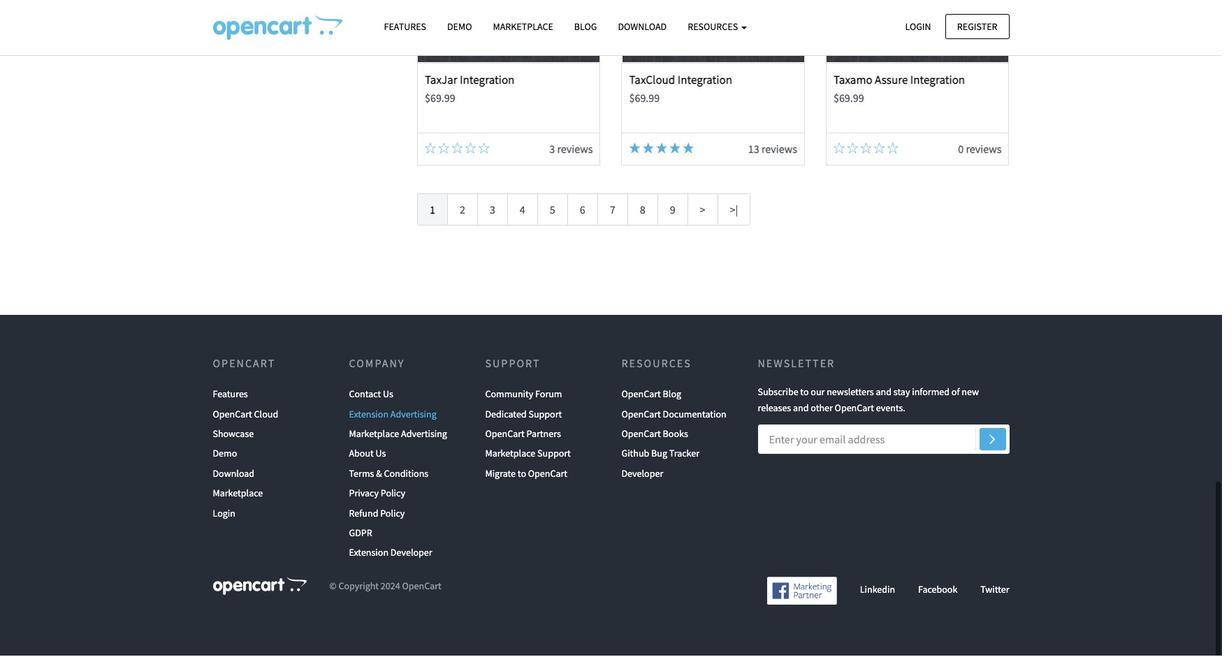 Task type: describe. For each thing, give the bounding box(es) containing it.
4 link
[[507, 195, 538, 228]]

dedicated support link
[[486, 406, 562, 426]]

books
[[663, 429, 689, 442]]

taxamo assure integration $69.99
[[834, 73, 966, 106]]

resources link
[[678, 15, 758, 39]]

© copyright 2024 opencart
[[330, 581, 442, 594]]

>|
[[730, 204, 739, 218]]

opencart blog
[[622, 390, 682, 402]]

privacy policy link
[[349, 485, 406, 505]]

linkedin
[[860, 585, 896, 598]]

tracker
[[670, 449, 700, 462]]

opencart for opencart documentation
[[622, 409, 661, 422]]

opencart for opencart blog
[[622, 390, 661, 402]]

extension advertising link
[[349, 406, 437, 426]]

login for the rightmost login link
[[906, 20, 932, 33]]

opencart cloud link
[[213, 406, 278, 426]]

5 link
[[538, 195, 568, 228]]

of
[[952, 388, 960, 400]]

marketplace support link
[[486, 446, 571, 466]]

download for blog
[[618, 20, 667, 33]]

policy for refund policy
[[380, 509, 405, 521]]

dedicated support
[[486, 409, 562, 422]]

9 link
[[658, 195, 688, 228]]

download link for demo
[[213, 466, 255, 485]]

other
[[811, 403, 833, 416]]

0 reviews
[[959, 143, 1002, 157]]

about
[[349, 449, 374, 462]]

us for contact us
[[383, 390, 394, 402]]

download link for blog
[[608, 15, 678, 39]]

events.
[[877, 403, 906, 416]]

1 star light o image from the left
[[439, 144, 450, 155]]

marketplace support
[[486, 449, 571, 462]]

1 vertical spatial demo link
[[213, 446, 237, 466]]

gdpr
[[349, 529, 372, 541]]

0 horizontal spatial blog
[[575, 20, 597, 33]]

1 vertical spatial resources
[[622, 358, 692, 372]]

7 link
[[598, 195, 628, 228]]

refund
[[349, 509, 379, 521]]

github bug tracker link
[[622, 446, 700, 466]]

3 for 3
[[490, 204, 496, 218]]

taxamo assure integration link
[[834, 73, 966, 89]]

reviews for taxjar integration
[[558, 143, 593, 157]]

taxamo
[[834, 73, 873, 89]]

1 star light image from the left
[[630, 144, 641, 155]]

0 vertical spatial support
[[486, 358, 541, 372]]

community forum link
[[486, 386, 562, 406]]

opencart partners link
[[486, 426, 561, 446]]

7 star light o image from the left
[[874, 144, 886, 155]]

stay
[[894, 388, 911, 400]]

features for opencart cloud
[[213, 390, 248, 402]]

privacy
[[349, 489, 379, 501]]

community
[[486, 390, 534, 402]]

partners
[[527, 429, 561, 442]]

to for migrate
[[518, 469, 526, 482]]

3 star light image from the left
[[683, 144, 694, 155]]

1 star light o image from the left
[[425, 144, 436, 155]]

Enter your email address text field
[[758, 426, 1010, 456]]

extension for extension advertising
[[349, 409, 389, 422]]

developer inside 'link'
[[391, 548, 433, 561]]

opencart right 2024
[[402, 581, 442, 594]]

newsletters
[[827, 388, 874, 400]]

4
[[520, 204, 526, 218]]

3 link
[[477, 195, 508, 228]]

marketplace down showcase link
[[213, 489, 263, 501]]

5
[[550, 204, 556, 218]]

github
[[622, 449, 650, 462]]

twitter
[[981, 585, 1010, 598]]

documentation
[[663, 409, 727, 422]]

our
[[811, 388, 825, 400]]

informed
[[913, 388, 950, 400]]

subscribe to our newsletters and stay informed of new releases and other opencart events.
[[758, 388, 980, 416]]

showcase
[[213, 429, 254, 442]]

taxcloud
[[630, 73, 676, 89]]

taxcloud integration link
[[630, 73, 733, 89]]

opencart documentation link
[[622, 406, 727, 426]]

2024
[[381, 581, 400, 594]]

conditions
[[384, 469, 429, 482]]

blog link
[[564, 15, 608, 39]]

advertising for marketplace advertising
[[401, 429, 447, 442]]

policy for privacy policy
[[381, 489, 406, 501]]

opencart down marketplace support link
[[528, 469, 568, 482]]

8
[[640, 204, 646, 218]]

0 vertical spatial demo link
[[437, 15, 483, 39]]

$69.99 for taxcloud integration
[[630, 92, 660, 106]]

opencart total orders image
[[213, 15, 342, 40]]

contact us
[[349, 390, 394, 402]]

login for login link to the bottom
[[213, 509, 236, 521]]

features link for demo
[[374, 15, 437, 39]]

support for dedicated
[[529, 409, 562, 422]]

integration for taxcloud integration
[[678, 73, 733, 89]]

taxjar integration $69.99
[[425, 73, 515, 106]]

7
[[610, 204, 616, 218]]

$69.99 inside taxamo assure integration $69.99
[[834, 92, 865, 106]]

refund policy link
[[349, 505, 405, 525]]

download for demo
[[213, 469, 255, 482]]

opencart blog link
[[622, 386, 682, 406]]

assure
[[875, 73, 908, 89]]

newsletter
[[758, 358, 836, 372]]

taxamo assure integration image
[[827, 0, 1009, 64]]

0
[[959, 143, 964, 157]]

opencart books link
[[622, 426, 689, 446]]

13
[[749, 143, 760, 157]]

1 vertical spatial login link
[[213, 505, 236, 525]]

cloud
[[254, 409, 278, 422]]

demo for the top demo link
[[447, 20, 472, 33]]

opencart inside subscribe to our newsletters and stay informed of new releases and other opencart events.
[[835, 403, 875, 416]]



Task type: locate. For each thing, give the bounding box(es) containing it.
star light image
[[656, 144, 668, 155], [670, 144, 681, 155], [683, 144, 694, 155]]

marketplace advertising
[[349, 429, 447, 442]]

1 vertical spatial policy
[[380, 509, 405, 521]]

star light o image
[[425, 144, 436, 155], [861, 144, 872, 155]]

$69.99 down the taxcloud
[[630, 92, 660, 106]]

opencart down 'opencart blog' link
[[622, 409, 661, 422]]

1 vertical spatial us
[[376, 449, 386, 462]]

opencart partners
[[486, 429, 561, 442]]

0 horizontal spatial download
[[213, 469, 255, 482]]

copyright
[[339, 581, 379, 594]]

opencart up github
[[622, 429, 661, 442]]

download link
[[608, 15, 678, 39], [213, 466, 255, 485]]

6 star light o image from the left
[[847, 144, 859, 155]]

opencart books
[[622, 429, 689, 442]]

taxjar integration link
[[425, 73, 515, 89]]

reviews right 13
[[762, 143, 798, 157]]

0 horizontal spatial integration
[[460, 73, 515, 89]]

0 horizontal spatial features link
[[213, 386, 248, 406]]

0 vertical spatial us
[[383, 390, 394, 402]]

subscribe
[[758, 388, 799, 400]]

migrate
[[486, 469, 516, 482]]

1 vertical spatial 3
[[490, 204, 496, 218]]

marketplace up migrate
[[486, 449, 536, 462]]

$69.99 for taxjar integration
[[425, 92, 456, 106]]

2 star light o image from the left
[[452, 144, 463, 155]]

0 vertical spatial resources
[[688, 20, 740, 33]]

developer link
[[622, 466, 664, 485]]

features for demo
[[384, 20, 426, 33]]

$69.99 down taxjar
[[425, 92, 456, 106]]

terms
[[349, 469, 374, 482]]

policy down terms & conditions link at the bottom of page
[[381, 489, 406, 501]]

$69.99 down taxamo
[[834, 92, 865, 106]]

support inside dedicated support link
[[529, 409, 562, 422]]

extension developer
[[349, 548, 433, 561]]

0 vertical spatial download link
[[608, 15, 678, 39]]

extension for extension developer
[[349, 548, 389, 561]]

demo link down showcase at the bottom
[[213, 446, 237, 466]]

1 horizontal spatial marketplace link
[[483, 15, 564, 39]]

demo inside demo link
[[447, 20, 472, 33]]

3 reviews from the left
[[966, 143, 1002, 157]]

support up partners
[[529, 409, 562, 422]]

3 right 2 link
[[490, 204, 496, 218]]

4 star light o image from the left
[[479, 144, 490, 155]]

0 horizontal spatial $69.99
[[425, 92, 456, 106]]

and up events.
[[876, 388, 892, 400]]

1 vertical spatial and
[[794, 403, 809, 416]]

opencart for opencart cloud
[[213, 409, 252, 422]]

star light o image up "1"
[[425, 144, 436, 155]]

1 horizontal spatial demo
[[447, 20, 472, 33]]

extension down contact us link
[[349, 409, 389, 422]]

2 horizontal spatial integration
[[911, 73, 966, 89]]

2 link
[[447, 195, 478, 228]]

showcase link
[[213, 426, 254, 446]]

to
[[801, 388, 809, 400], [518, 469, 526, 482]]

0 horizontal spatial features
[[213, 390, 248, 402]]

0 horizontal spatial demo
[[213, 449, 237, 462]]

terms & conditions link
[[349, 466, 429, 485]]

0 vertical spatial policy
[[381, 489, 406, 501]]

1 horizontal spatial 3
[[550, 143, 555, 157]]

demo up taxjar integration link
[[447, 20, 472, 33]]

company
[[349, 358, 405, 372]]

1 vertical spatial advertising
[[401, 429, 447, 442]]

0 horizontal spatial and
[[794, 403, 809, 416]]

advertising down the extension advertising link
[[401, 429, 447, 442]]

1 vertical spatial support
[[529, 409, 562, 422]]

support
[[486, 358, 541, 372], [529, 409, 562, 422], [538, 449, 571, 462]]

1 horizontal spatial reviews
[[762, 143, 798, 157]]

integration down taxcloud integration image
[[678, 73, 733, 89]]

login link
[[894, 14, 944, 39], [213, 505, 236, 525]]

angle right image
[[990, 432, 996, 449]]

opencart for opencart
[[213, 358, 276, 372]]

1 horizontal spatial download
[[618, 20, 667, 33]]

to down marketplace support link
[[518, 469, 526, 482]]

taxjar
[[425, 73, 458, 89]]

us up "extension advertising"
[[383, 390, 394, 402]]

features up "opencart cloud"
[[213, 390, 248, 402]]

reviews for taxcloud integration
[[762, 143, 798, 157]]

0 horizontal spatial demo link
[[213, 446, 237, 466]]

refund policy
[[349, 509, 405, 521]]

0 horizontal spatial reviews
[[558, 143, 593, 157]]

demo for bottom demo link
[[213, 449, 237, 462]]

1 vertical spatial developer
[[391, 548, 433, 561]]

1 horizontal spatial and
[[876, 388, 892, 400]]

taxcloud integration image
[[623, 0, 805, 64]]

1 vertical spatial demo
[[213, 449, 237, 462]]

github bug tracker
[[622, 449, 700, 462]]

0 vertical spatial download
[[618, 20, 667, 33]]

policy
[[381, 489, 406, 501], [380, 509, 405, 521]]

facebook
[[919, 585, 958, 598]]

demo
[[447, 20, 472, 33], [213, 449, 237, 462]]

features link for opencart cloud
[[213, 386, 248, 406]]

policy down privacy policy link on the bottom left of page
[[380, 509, 405, 521]]

to inside subscribe to our newsletters and stay informed of new releases and other opencart events.
[[801, 388, 809, 400]]

1 horizontal spatial login link
[[894, 14, 944, 39]]

0 horizontal spatial star light image
[[630, 144, 641, 155]]

1 vertical spatial features link
[[213, 386, 248, 406]]

1 star light image from the left
[[656, 144, 668, 155]]

contact us link
[[349, 386, 394, 406]]

resources up opencart blog
[[622, 358, 692, 372]]

0 horizontal spatial login
[[213, 509, 236, 521]]

1 horizontal spatial features
[[384, 20, 426, 33]]

1 horizontal spatial $69.99
[[630, 92, 660, 106]]

1 horizontal spatial to
[[801, 388, 809, 400]]

1 horizontal spatial integration
[[678, 73, 733, 89]]

support inside marketplace support link
[[538, 449, 571, 462]]

reviews up 6
[[558, 143, 593, 157]]

1 horizontal spatial star light image
[[643, 144, 654, 155]]

2 star light image from the left
[[643, 144, 654, 155]]

bug
[[652, 449, 668, 462]]

1 vertical spatial download
[[213, 469, 255, 482]]

1
[[430, 204, 436, 218]]

>
[[700, 204, 706, 218]]

$69.99 inside taxcloud integration $69.99
[[630, 92, 660, 106]]

about us
[[349, 449, 386, 462]]

migrate to opencart link
[[486, 466, 568, 485]]

0 horizontal spatial 3
[[490, 204, 496, 218]]

marketplace link
[[483, 15, 564, 39], [213, 485, 263, 505]]

2
[[460, 204, 466, 218]]

opencart down the dedicated
[[486, 429, 525, 442]]

advertising
[[391, 409, 437, 422], [401, 429, 447, 442]]

integration inside taxamo assure integration $69.99
[[911, 73, 966, 89]]

2 integration from the left
[[678, 73, 733, 89]]

0 vertical spatial login link
[[894, 14, 944, 39]]

advertising for extension advertising
[[391, 409, 437, 422]]

opencart image
[[213, 579, 307, 597]]

opencart cloud
[[213, 409, 278, 422]]

1 extension from the top
[[349, 409, 389, 422]]

opencart for opencart books
[[622, 429, 661, 442]]

support for marketplace
[[538, 449, 571, 462]]

demo link up taxjar integration link
[[437, 15, 483, 39]]

0 vertical spatial advertising
[[391, 409, 437, 422]]

2 horizontal spatial $69.99
[[834, 92, 865, 106]]

facebook marketing partner image
[[768, 579, 838, 607]]

3 for 3 reviews
[[550, 143, 555, 157]]

0 vertical spatial demo
[[447, 20, 472, 33]]

opencart up opencart documentation
[[622, 390, 661, 402]]

0 vertical spatial marketplace link
[[483, 15, 564, 39]]

support up community
[[486, 358, 541, 372]]

opencart up showcase at the bottom
[[213, 409, 252, 422]]

opencart for opencart partners
[[486, 429, 525, 442]]

download link down showcase link
[[213, 466, 255, 485]]

0 vertical spatial and
[[876, 388, 892, 400]]

us for about us
[[376, 449, 386, 462]]

3 star light o image from the left
[[465, 144, 477, 155]]

0 horizontal spatial marketplace link
[[213, 485, 263, 505]]

us
[[383, 390, 394, 402], [376, 449, 386, 462]]

marketplace left blog link
[[493, 20, 554, 33]]

opencart documentation
[[622, 409, 727, 422]]

releases
[[758, 403, 792, 416]]

reviews right 0
[[966, 143, 1002, 157]]

advertising up marketplace advertising
[[391, 409, 437, 422]]

13 reviews
[[749, 143, 798, 157]]

8 link
[[628, 195, 658, 228]]

2 vertical spatial support
[[538, 449, 571, 462]]

0 horizontal spatial login link
[[213, 505, 236, 525]]

3 reviews
[[550, 143, 593, 157]]

integration inside taxjar integration $69.99
[[460, 73, 515, 89]]

0 horizontal spatial to
[[518, 469, 526, 482]]

features link
[[374, 15, 437, 39], [213, 386, 248, 406]]

1 $69.99 from the left
[[425, 92, 456, 106]]

1 horizontal spatial blog
[[663, 390, 682, 402]]

1 vertical spatial login
[[213, 509, 236, 521]]

5 star light o image from the left
[[834, 144, 845, 155]]

9
[[670, 204, 676, 218]]

integration right taxjar
[[460, 73, 515, 89]]

star light o image down taxamo assure integration $69.99
[[861, 144, 872, 155]]

> link
[[688, 195, 718, 228]]

integration
[[460, 73, 515, 89], [678, 73, 733, 89], [911, 73, 966, 89]]

register link
[[946, 14, 1010, 39]]

developer
[[622, 469, 664, 482], [391, 548, 433, 561]]

extension developer link
[[349, 545, 433, 565]]

blog
[[575, 20, 597, 33], [663, 390, 682, 402]]

8 star light o image from the left
[[888, 144, 899, 155]]

2 horizontal spatial reviews
[[966, 143, 1002, 157]]

twitter link
[[981, 585, 1010, 598]]

2 policy from the top
[[380, 509, 405, 521]]

©
[[330, 581, 337, 594]]

0 vertical spatial developer
[[622, 469, 664, 482]]

about us link
[[349, 446, 386, 466]]

reviews for taxamo assure integration
[[966, 143, 1002, 157]]

terms & conditions
[[349, 469, 429, 482]]

&
[[376, 469, 382, 482]]

1 vertical spatial download link
[[213, 466, 255, 485]]

1 vertical spatial to
[[518, 469, 526, 482]]

1 horizontal spatial star light o image
[[861, 144, 872, 155]]

marketplace advertising link
[[349, 426, 447, 446]]

to for subscribe
[[801, 388, 809, 400]]

0 vertical spatial 3
[[550, 143, 555, 157]]

support down partners
[[538, 449, 571, 462]]

features link up "opencart cloud"
[[213, 386, 248, 406]]

1 vertical spatial features
[[213, 390, 248, 402]]

extension advertising
[[349, 409, 437, 422]]

0 horizontal spatial star light image
[[656, 144, 668, 155]]

1 vertical spatial blog
[[663, 390, 682, 402]]

0 vertical spatial blog
[[575, 20, 597, 33]]

dedicated
[[486, 409, 527, 422]]

6
[[580, 204, 586, 218]]

features inside "link"
[[384, 20, 426, 33]]

marketplace up "about us"
[[349, 429, 399, 442]]

3
[[550, 143, 555, 157], [490, 204, 496, 218]]

1 horizontal spatial demo link
[[437, 15, 483, 39]]

new
[[962, 388, 980, 400]]

1 vertical spatial marketplace link
[[213, 485, 263, 505]]

extension inside 'link'
[[349, 548, 389, 561]]

opencart inside "link"
[[622, 409, 661, 422]]

to left our
[[801, 388, 809, 400]]

developer up 2024
[[391, 548, 433, 561]]

2 star light image from the left
[[670, 144, 681, 155]]

2 star light o image from the left
[[861, 144, 872, 155]]

download link up the taxcloud
[[608, 15, 678, 39]]

3 up 5 in the top left of the page
[[550, 143, 555, 157]]

star light image
[[630, 144, 641, 155], [643, 144, 654, 155]]

1 policy from the top
[[381, 489, 406, 501]]

integration inside taxcloud integration $69.99
[[678, 73, 733, 89]]

download down showcase link
[[213, 469, 255, 482]]

0 vertical spatial features
[[384, 20, 426, 33]]

0 horizontal spatial developer
[[391, 548, 433, 561]]

features up taxjar
[[384, 20, 426, 33]]

0 vertical spatial login
[[906, 20, 932, 33]]

us right 'about'
[[376, 449, 386, 462]]

0 vertical spatial extension
[[349, 409, 389, 422]]

community forum
[[486, 390, 562, 402]]

$69.99 inside taxjar integration $69.99
[[425, 92, 456, 106]]

1 horizontal spatial login
[[906, 20, 932, 33]]

taxjar integration image
[[418, 0, 600, 64]]

extension down gdpr link on the left bottom of page
[[349, 548, 389, 561]]

opencart down newsletters
[[835, 403, 875, 416]]

privacy policy
[[349, 489, 406, 501]]

2 extension from the top
[[349, 548, 389, 561]]

download
[[618, 20, 667, 33], [213, 469, 255, 482]]

1 horizontal spatial download link
[[608, 15, 678, 39]]

migrate to opencart
[[486, 469, 568, 482]]

developer down github
[[622, 469, 664, 482]]

2 $69.99 from the left
[[630, 92, 660, 106]]

1 horizontal spatial developer
[[622, 469, 664, 482]]

download up the taxcloud
[[618, 20, 667, 33]]

and left other at bottom right
[[794, 403, 809, 416]]

0 horizontal spatial download link
[[213, 466, 255, 485]]

resources up taxcloud integration link
[[688, 20, 740, 33]]

1 horizontal spatial star light image
[[670, 144, 681, 155]]

1 vertical spatial extension
[[349, 548, 389, 561]]

3 $69.99 from the left
[[834, 92, 865, 106]]

gdpr link
[[349, 525, 372, 545]]

2 reviews from the left
[[762, 143, 798, 157]]

1 integration from the left
[[460, 73, 515, 89]]

6 link
[[568, 195, 598, 228]]

integration for taxjar integration
[[460, 73, 515, 89]]

1 horizontal spatial features link
[[374, 15, 437, 39]]

facebook link
[[919, 585, 958, 598]]

linkedin link
[[860, 585, 896, 598]]

2 horizontal spatial star light image
[[683, 144, 694, 155]]

3 integration from the left
[[911, 73, 966, 89]]

star light o image
[[439, 144, 450, 155], [452, 144, 463, 155], [465, 144, 477, 155], [479, 144, 490, 155], [834, 144, 845, 155], [847, 144, 859, 155], [874, 144, 886, 155], [888, 144, 899, 155]]

0 vertical spatial features link
[[374, 15, 437, 39]]

0 horizontal spatial star light o image
[[425, 144, 436, 155]]

0 vertical spatial to
[[801, 388, 809, 400]]

>| link
[[718, 195, 751, 228]]

opencart up "opencart cloud"
[[213, 358, 276, 372]]

features link up taxjar
[[374, 15, 437, 39]]

demo down showcase link
[[213, 449, 237, 462]]

1 reviews from the left
[[558, 143, 593, 157]]

integration right assure on the right of the page
[[911, 73, 966, 89]]



Task type: vqa. For each thing, say whether or not it's contained in the screenshot.
bottom Features
yes



